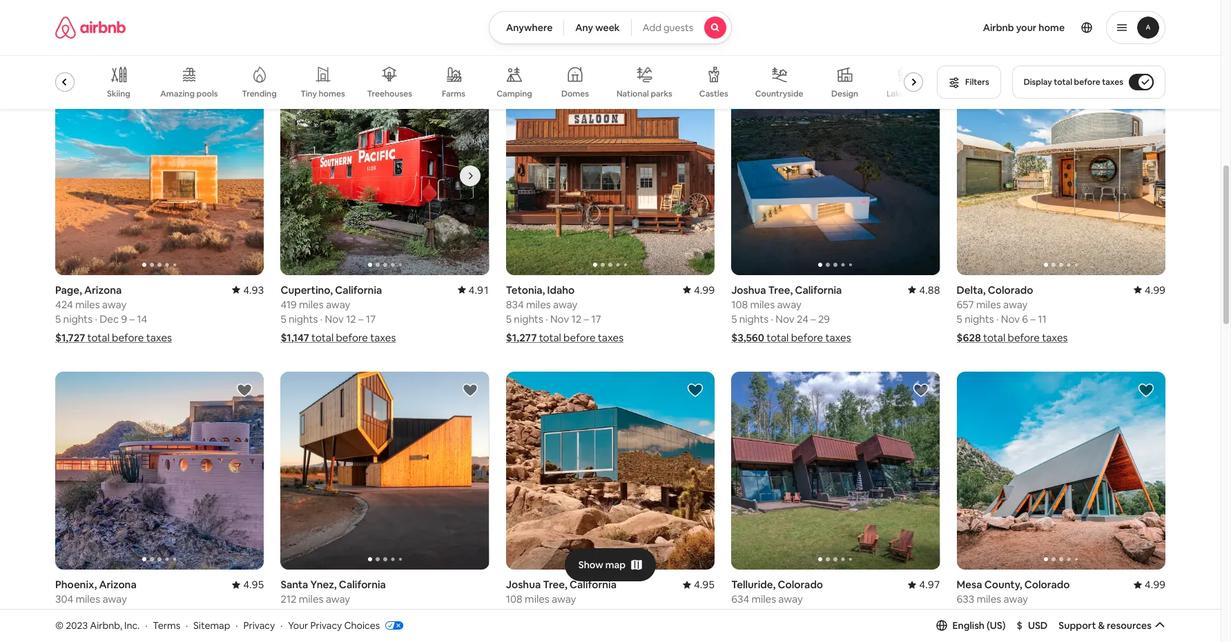Task type: vqa. For each thing, say whether or not it's contained in the screenshot.


Task type: locate. For each thing, give the bounding box(es) containing it.
0 vertical spatial 4.99 out of 5 average rating image
[[683, 284, 715, 297]]

1 vertical spatial 24
[[797, 313, 808, 326]]

$1,277
[[506, 331, 537, 344]]

– inside santa ynez, california 212 miles away 5 nights · nov 3 – 8 $7,960 total before taxes
[[354, 608, 359, 621]]

before down any
[[557, 36, 589, 49]]

0 vertical spatial dec
[[100, 313, 119, 326]]

away inside joshua tree, california 108 miles away 5 nights · nov 16 – 21
[[552, 593, 576, 606]]

castles
[[699, 88, 728, 99]]

0 horizontal spatial 4.95
[[243, 579, 264, 592]]

· inside the mesa county, colorado 633 miles away 5 nights · dec 10 – 15 $2,271 total before taxes
[[996, 608, 999, 621]]

2 4.95 from the left
[[694, 579, 715, 592]]

cupertino, california 419 miles away 5 nights · nov 12 – 17 $1,147 total before taxes
[[281, 284, 396, 344]]

$
[[1017, 620, 1022, 632]]

california right cupertino,
[[335, 284, 382, 297]]

–
[[129, 18, 134, 31], [580, 18, 585, 31], [1035, 18, 1040, 31], [129, 313, 135, 326], [584, 313, 589, 326], [358, 313, 364, 326], [811, 313, 816, 326], [1030, 313, 1036, 326], [129, 608, 134, 621], [584, 608, 589, 621], [354, 608, 359, 621], [811, 608, 816, 621], [1035, 608, 1041, 621]]

5 down 633
[[957, 608, 962, 621]]

joshua inside joshua tree, california 108 miles away 5 nights · nov 16 – 21
[[506, 579, 541, 592]]

0 horizontal spatial privacy
[[243, 620, 275, 632]]

dec
[[100, 313, 119, 326], [1001, 608, 1020, 621]]

– inside cupertino, california 419 miles away 5 nights · nov 12 – 17 $1,147 total before taxes
[[358, 313, 364, 326]]

california up the 8
[[339, 579, 386, 592]]

total down anywhere
[[533, 36, 555, 49]]

· inside 753 miles away 5 nights · nov 9 – 14 $1,706 total before taxes
[[95, 18, 97, 31]]

before right $1,147
[[336, 331, 368, 344]]

4.95 left the 'santa'
[[243, 579, 264, 592]]

profile element
[[749, 0, 1166, 55]]

7
[[136, 608, 142, 621]]

national parks
[[617, 88, 672, 99]]

before right display on the top right of the page
[[1074, 77, 1100, 88]]

$8,530
[[55, 626, 88, 639]]

total right the your
[[315, 626, 337, 639]]

total right $1,147
[[311, 331, 334, 344]]

· inside tetonia, idaho 834 miles away 5 nights · nov 12 – 17 $1,277 total before taxes
[[546, 313, 548, 326]]

1 horizontal spatial 4.95
[[694, 579, 715, 592]]

before right $1,727
[[112, 331, 144, 344]]

0 vertical spatial joshua
[[731, 284, 766, 297]]

– inside the telluride, colorado 634 miles away 5 nights · nov 22 – 27
[[811, 608, 816, 621]]

total right $3,560
[[767, 331, 789, 344]]

$628
[[957, 331, 981, 344]]

before inside santa ynez, california 212 miles away 5 nights · nov 3 – 8 $7,960 total before taxes
[[339, 626, 371, 639]]

·
[[95, 18, 97, 31], [546, 18, 548, 31], [996, 18, 999, 31], [95, 313, 97, 326], [546, 313, 548, 326], [320, 313, 323, 326], [771, 313, 773, 326], [996, 313, 999, 326], [95, 608, 97, 621], [546, 608, 548, 621], [320, 608, 323, 621], [771, 608, 773, 621], [996, 608, 999, 621], [145, 620, 147, 632], [186, 620, 188, 632], [236, 620, 238, 632], [280, 620, 283, 632]]

arizona inside phoenix, arizona 304 miles away 5 nights · nov 2 – 7 $8,530 total before taxes
[[99, 579, 137, 592]]

mesa
[[957, 579, 982, 592]]

– inside phoenix, arizona 304 miles away 5 nights · nov 2 – 7 $8,530 total before taxes
[[129, 608, 134, 621]]

2 17 from the left
[[366, 313, 376, 326]]

12
[[571, 313, 582, 326], [346, 313, 356, 326]]

0 horizontal spatial joshua
[[506, 579, 541, 592]]

home
[[1039, 21, 1065, 34]]

1 horizontal spatial privacy
[[310, 620, 342, 632]]

choices
[[344, 620, 380, 632]]

$ usd
[[1017, 620, 1048, 632]]

display total before taxes button
[[1012, 66, 1166, 99]]

1 vertical spatial tree,
[[543, 579, 567, 592]]

1 17 from the left
[[591, 313, 601, 326]]

1 vertical spatial arizona
[[99, 579, 137, 592]]

show map
[[578, 559, 626, 571]]

1 12 from the left
[[571, 313, 582, 326]]

total right $1,727
[[87, 331, 110, 344]]

your
[[1016, 21, 1037, 34]]

california down show
[[570, 579, 617, 592]]

california for santa ynez, california 212 miles away 5 nights · nov 3 – 8 $7,960 total before taxes
[[339, 579, 386, 592]]

tree, for 24
[[768, 284, 793, 297]]

1 horizontal spatial 11
[[1038, 313, 1046, 326]]

group for delta, colorado 657 miles away 5 nights · nov 6 – 11 $628 total before taxes
[[957, 77, 1166, 275]]

19
[[1022, 18, 1032, 31]]

17 inside tetonia, idaho 834 miles away 5 nights · nov 12 – 17 $1,277 total before taxes
[[591, 313, 601, 326]]

12 for 834 miles away
[[571, 313, 582, 326]]

4.95 out of 5 average rating image up the privacy link on the left bottom of page
[[232, 579, 264, 592]]

2 4.95 out of 5 average rating image from the left
[[683, 579, 715, 592]]

14 inside the page, arizona 424 miles away 5 nights · dec 9 – 14 $1,727 total before taxes
[[137, 313, 147, 326]]

None search field
[[489, 11, 732, 44]]

6 inside delta, colorado 657 miles away 5 nights · nov 6 – 11 $628 total before taxes
[[1022, 313, 1028, 326]]

1 vertical spatial 11
[[1038, 313, 1046, 326]]

0 vertical spatial 6
[[506, 18, 512, 31]]

1 vertical spatial 14
[[137, 313, 147, 326]]

633
[[957, 593, 974, 606]]

1 horizontal spatial dec
[[1001, 608, 1020, 621]]

english
[[953, 620, 985, 632]]

before right $628
[[1008, 331, 1040, 344]]

nights inside 753 miles away 5 nights · nov 9 – 14 $1,706 total before taxes
[[63, 18, 93, 31]]

5 down the 424
[[55, 313, 61, 326]]

657
[[957, 298, 974, 311]]

4.99 out of 5 average rating image
[[683, 284, 715, 297], [1134, 579, 1166, 592]]

colorado up 22
[[778, 579, 823, 592]]

total inside button
[[1054, 77, 1072, 88]]

skiing
[[107, 88, 130, 99]]

before
[[113, 36, 145, 49], [557, 36, 589, 49], [1074, 77, 1100, 88], [112, 331, 144, 344], [563, 331, 596, 344], [336, 331, 368, 344], [791, 331, 823, 344], [1008, 331, 1040, 344], [115, 626, 147, 639], [339, 626, 371, 639], [1014, 626, 1046, 639]]

0 vertical spatial 11
[[587, 18, 596, 31]]

add
[[643, 21, 661, 34]]

5 up $3,560
[[731, 313, 737, 326]]

joshua tree, california 108 miles away 5 nights · nov 16 – 21
[[506, 579, 617, 621]]

17 for 834 miles away
[[591, 313, 601, 326]]

5 down 304
[[55, 608, 61, 621]]

4.95 out of 5 average rating image left telluride,
[[683, 579, 715, 592]]

total left $
[[990, 626, 1012, 639]]

5 down "419"
[[281, 313, 286, 326]]

0 horizontal spatial tree,
[[543, 579, 567, 592]]

– inside the mesa county, colorado 633 miles away 5 nights · dec 10 – 15 $2,271 total before taxes
[[1035, 608, 1041, 621]]

834
[[506, 298, 524, 311]]

16
[[571, 608, 582, 621]]

nights inside delta, colorado 657 miles away 5 nights · nov 6 – 11 $628 total before taxes
[[965, 313, 994, 326]]

1 horizontal spatial 108
[[731, 298, 748, 311]]

arizona up 2
[[99, 579, 137, 592]]

none search field containing anywhere
[[489, 11, 732, 44]]

24 right 19
[[1042, 18, 1054, 31]]

5 left the week
[[572, 18, 577, 31]]

5 down 634
[[731, 608, 737, 621]]

1 vertical spatial 6
[[1022, 313, 1028, 326]]

nov inside delta, colorado 657 miles away 5 nights · nov 6 – 11 $628 total before taxes
[[1001, 313, 1020, 326]]

nov inside santa ynez, california 212 miles away 5 nights · nov 3 – 8 $7,960 total before taxes
[[325, 608, 344, 621]]

4.95 out of 5 average rating image
[[232, 579, 264, 592], [683, 579, 715, 592]]

taxes
[[147, 36, 173, 49], [592, 36, 617, 49], [1102, 77, 1123, 88], [146, 331, 172, 344], [598, 331, 624, 344], [370, 331, 396, 344], [825, 331, 851, 344], [1042, 331, 1068, 344], [149, 626, 175, 639], [374, 626, 399, 639], [1049, 626, 1074, 639]]

5 inside joshua tree, california 108 miles away 5 nights · nov 24 – 29 $3,560 total before taxes
[[731, 313, 737, 326]]

nov
[[100, 18, 118, 31], [551, 18, 569, 31], [1001, 18, 1020, 31], [550, 313, 569, 326], [325, 313, 344, 326], [776, 313, 794, 326], [1001, 313, 1020, 326], [100, 608, 118, 621], [550, 608, 569, 621], [325, 608, 344, 621], [776, 608, 794, 621]]

privacy left 3
[[310, 620, 342, 632]]

colorado inside the telluride, colorado 634 miles away 5 nights · nov 22 – 27
[[778, 579, 823, 592]]

taxes inside 753 miles away 5 nights · nov 9 – 14 $1,706 total before taxes
[[147, 36, 173, 49]]

2 12 from the left
[[346, 313, 356, 326]]

privacy
[[243, 620, 275, 632], [310, 620, 342, 632]]

5 down 212
[[281, 608, 286, 621]]

sitemap link
[[193, 620, 230, 632]]

display total before taxes
[[1024, 77, 1123, 88]]

0 horizontal spatial 4.99 out of 5 average rating image
[[683, 284, 715, 297]]

colorado for 657 miles away
[[988, 284, 1033, 297]]

– inside 753 miles away 5 nights · nov 9 – 14 $1,706 total before taxes
[[129, 18, 134, 31]]

taxes inside cupertino, california 419 miles away 5 nights · nov 12 – 17 $1,147 total before taxes
[[370, 331, 396, 344]]

add to wishlist: joshua tree, california image
[[913, 87, 929, 104]]

1 horizontal spatial joshua
[[731, 284, 766, 297]]

0 horizontal spatial 6
[[506, 18, 512, 31]]

farms
[[442, 88, 465, 99]]

taxes inside santa ynez, california 212 miles away 5 nights · nov 3 – 8 $7,960 total before taxes
[[374, 626, 399, 639]]

1 vertical spatial dec
[[1001, 608, 1020, 621]]

1 horizontal spatial 24
[[1042, 18, 1054, 31]]

joshua for joshua tree, california 108 miles away 5 nights · nov 16 – 21
[[506, 579, 541, 592]]

california for joshua tree, california 108 miles away 5 nights · nov 24 – 29 $3,560 total before taxes
[[795, 284, 842, 297]]

privacy left $7,960
[[243, 620, 275, 632]]

parks
[[651, 88, 672, 99]]

5
[[55, 18, 61, 31], [572, 18, 577, 31], [731, 18, 737, 31], [957, 18, 962, 31], [55, 313, 61, 326], [506, 313, 512, 326], [281, 313, 286, 326], [731, 313, 737, 326], [957, 313, 962, 326], [55, 608, 61, 621], [506, 608, 512, 621], [281, 608, 286, 621], [731, 608, 737, 621], [957, 608, 962, 621]]

4.91
[[469, 284, 489, 297]]

total inside santa ynez, california 212 miles away 5 nights · nov 3 – 8 $7,960 total before taxes
[[315, 626, 337, 639]]

0 horizontal spatial dec
[[100, 313, 119, 326]]

joshua tree, california 108 miles away 5 nights · nov 24 – 29 $3,560 total before taxes
[[731, 284, 851, 344]]

phoenix, arizona 304 miles away 5 nights · nov 2 – 7 $8,530 total before taxes
[[55, 579, 175, 639]]

4.97 out of 5 average rating image
[[908, 579, 940, 592]]

5 inside the page, arizona 424 miles away 5 nights · dec 9 – 14 $1,727 total before taxes
[[55, 313, 61, 326]]

1 vertical spatial 4.99 out of 5 average rating image
[[1134, 579, 1166, 592]]

before down 29
[[791, 331, 823, 344]]

add to wishlist: santa ynez, california image
[[462, 382, 478, 399]]

0 horizontal spatial 12
[[346, 313, 356, 326]]

0 horizontal spatial 24
[[797, 313, 808, 326]]

5 inside joshua tree, california 108 miles away 5 nights · nov 16 – 21
[[506, 608, 512, 621]]

0 vertical spatial 14
[[136, 18, 147, 31]]

1 horizontal spatial tree,
[[768, 284, 793, 297]]

10
[[1023, 608, 1033, 621]]

before down 3
[[339, 626, 371, 639]]

california for joshua tree, california 108 miles away 5 nights · nov 16 – 21
[[570, 579, 617, 592]]

miles inside phoenix, arizona 304 miles away 5 nights · nov 2 – 7 $8,530 total before taxes
[[76, 593, 100, 606]]

mesa county, colorado 633 miles away 5 nights · dec 10 – 15 $2,271 total before taxes
[[957, 579, 1074, 639]]

0 vertical spatial arizona
[[84, 284, 122, 297]]

inc.
[[124, 620, 140, 632]]

your
[[288, 620, 308, 632]]

nights inside the page, arizona 424 miles away 5 nights · dec 9 – 14 $1,727 total before taxes
[[63, 313, 93, 326]]

before inside cupertino, california 419 miles away 5 nights · nov 12 – 17 $1,147 total before taxes
[[336, 331, 368, 344]]

227 miles away 5 nights $759
[[731, 3, 802, 49]]

away inside delta, colorado 657 miles away 5 nights · nov 6 – 11 $628 total before taxes
[[1003, 298, 1028, 311]]

0 horizontal spatial 17
[[366, 313, 376, 326]]

5 inside the telluride, colorado 634 miles away 5 nights · nov 22 – 27
[[731, 608, 737, 621]]

taxes inside delta, colorado 657 miles away 5 nights · nov 6 – 11 $628 total before taxes
[[1042, 331, 1068, 344]]

1 horizontal spatial 6
[[1022, 313, 1028, 326]]

– inside tetonia, idaho 834 miles away 5 nights · nov 12 – 17 $1,277 total before taxes
[[584, 313, 589, 326]]

miles inside delta, colorado 657 miles away 5 nights · nov 6 – 11 $628 total before taxes
[[976, 298, 1001, 311]]

miles inside 414 miles away 6 nights · nov 5 – 11 $500 total before taxes
[[524, 3, 549, 16]]

212
[[281, 593, 297, 606]]

miles inside the page, arizona 424 miles away 5 nights · dec 9 – 14 $1,727 total before taxes
[[75, 298, 100, 311]]

nov inside joshua tree, california 108 miles away 5 nights · nov 24 – 29 $3,560 total before taxes
[[776, 313, 794, 326]]

1 horizontal spatial 12
[[571, 313, 582, 326]]

taxes inside the mesa county, colorado 633 miles away 5 nights · dec 10 – 15 $2,271 total before taxes
[[1049, 626, 1074, 639]]

before down idaho
[[563, 331, 596, 344]]

domes
[[561, 88, 589, 99]]

group
[[39, 55, 929, 109], [55, 77, 264, 275], [281, 77, 698, 275], [506, 77, 715, 275], [731, 77, 940, 275], [957, 77, 1166, 275], [55, 372, 264, 570], [281, 372, 489, 570], [506, 372, 715, 570], [731, 372, 940, 570], [957, 372, 1166, 570]]

24
[[1042, 18, 1054, 31], [797, 313, 808, 326]]

taxes inside button
[[1102, 77, 1123, 88]]

group for telluride, colorado 634 miles away 5 nights · nov 22 – 27
[[731, 372, 940, 570]]

5 down 834
[[506, 313, 512, 326]]

add to wishlist: tetonia, idaho image
[[687, 87, 704, 104]]

dec inside the mesa county, colorado 633 miles away 5 nights · dec 10 – 15 $2,271 total before taxes
[[1001, 608, 1020, 621]]

5 inside cupertino, california 419 miles away 5 nights · nov 12 – 17 $1,147 total before taxes
[[281, 313, 286, 326]]

add to wishlist: phoenix, arizona image
[[236, 382, 253, 399]]

arizona inside the page, arizona 424 miles away 5 nights · dec 9 – 14 $1,727 total before taxes
[[84, 284, 122, 297]]

4.88 out of 5 average rating image
[[908, 284, 940, 297]]

taxes inside phoenix, arizona 304 miles away 5 nights · nov 2 – 7 $8,530 total before taxes
[[149, 626, 175, 639]]

english (us) button
[[936, 620, 1006, 632]]

add to wishlist: cupertino, california image
[[462, 87, 478, 104]]

5 left 16
[[506, 608, 512, 621]]

amazing
[[160, 88, 195, 99]]

1 vertical spatial joshua
[[506, 579, 541, 592]]

group for joshua tree, california 108 miles away 5 nights · nov 24 – 29 $3,560 total before taxes
[[731, 77, 940, 275]]

away inside the mesa county, colorado 633 miles away 5 nights · dec 10 – 15 $2,271 total before taxes
[[1004, 593, 1028, 606]]

17 inside cupertino, california 419 miles away 5 nights · nov 12 – 17 $1,147 total before taxes
[[366, 313, 376, 326]]

1 horizontal spatial 17
[[591, 313, 601, 326]]

before up the skiing
[[113, 36, 145, 49]]

$1,727
[[55, 331, 85, 344]]

colorado inside delta, colorado 657 miles away 5 nights · nov 6 – 11 $628 total before taxes
[[988, 284, 1033, 297]]

total right $1,706
[[88, 36, 110, 49]]

4.91 out of 5 average rating image
[[457, 284, 489, 297]]

0 horizontal spatial 11
[[587, 18, 596, 31]]

2 privacy from the left
[[310, 620, 342, 632]]

1 horizontal spatial 4.95 out of 5 average rating image
[[683, 579, 715, 592]]

total right 2023
[[90, 626, 113, 639]]

colorado right delta,
[[988, 284, 1033, 297]]

424
[[55, 298, 73, 311]]

trending
[[242, 88, 277, 99]]

arizona right page,
[[84, 284, 122, 297]]

total inside the mesa county, colorado 633 miles away 5 nights · dec 10 – 15 $2,271 total before taxes
[[990, 626, 1012, 639]]

14
[[136, 18, 147, 31], [137, 313, 147, 326]]

24 left 29
[[797, 313, 808, 326]]

nights inside the mesa county, colorado 633 miles away 5 nights · dec 10 – 15 $2,271 total before taxes
[[965, 608, 994, 621]]

group for tetonia, idaho 834 miles away 5 nights · nov 12 – 17 $1,277 total before taxes
[[506, 77, 715, 275]]

21
[[591, 608, 602, 621]]

before down 2
[[115, 626, 147, 639]]

1 vertical spatial 108
[[506, 593, 523, 606]]

5 down 753
[[55, 18, 61, 31]]

0 vertical spatial 9
[[121, 18, 127, 31]]

1 4.95 from the left
[[243, 579, 264, 592]]

tree,
[[768, 284, 793, 297], [543, 579, 567, 592]]

add to wishlist: mesa county, colorado image
[[1138, 382, 1154, 399]]

colorado up 15
[[1025, 579, 1070, 592]]

24 inside joshua tree, california 108 miles away 5 nights · nov 24 – 29 $3,560 total before taxes
[[797, 313, 808, 326]]

total
[[88, 36, 110, 49], [533, 36, 555, 49], [1054, 77, 1072, 88], [87, 331, 110, 344], [539, 331, 561, 344], [311, 331, 334, 344], [767, 331, 789, 344], [983, 331, 1005, 344], [90, 626, 113, 639], [315, 626, 337, 639], [990, 626, 1012, 639]]

5 down 227
[[731, 18, 737, 31]]

total right the $1,277
[[539, 331, 561, 344]]

14 inside 753 miles away 5 nights · nov 9 – 14 $1,706 total before taxes
[[136, 18, 147, 31]]

0 horizontal spatial 108
[[506, 593, 523, 606]]

any week
[[575, 21, 620, 34]]

joshua inside joshua tree, california 108 miles away 5 nights · nov 24 – 29 $3,560 total before taxes
[[731, 284, 766, 297]]

add to wishlist: telluride, colorado image
[[913, 382, 929, 399]]

0 horizontal spatial 4.95 out of 5 average rating image
[[232, 579, 264, 592]]

california inside joshua tree, california 108 miles away 5 nights · nov 16 – 21
[[570, 579, 617, 592]]

terms · sitemap · privacy ·
[[153, 620, 283, 632]]

california up 29
[[795, 284, 842, 297]]

5 nights · nov 19 – 24
[[957, 18, 1054, 31]]

before down '10' on the right
[[1014, 626, 1046, 639]]

· inside the page, arizona 424 miles away 5 nights · dec 9 – 14 $1,727 total before taxes
[[95, 313, 97, 326]]

total right $628
[[983, 331, 1005, 344]]

arizona for 424 miles away
[[84, 284, 122, 297]]

nights
[[63, 18, 93, 31], [514, 18, 544, 31], [739, 18, 769, 31], [965, 18, 994, 31], [63, 313, 93, 326], [514, 313, 543, 326], [289, 313, 318, 326], [739, 313, 769, 326], [965, 313, 994, 326], [63, 608, 93, 621], [514, 608, 543, 621], [289, 608, 318, 621], [739, 608, 769, 621], [965, 608, 994, 621]]

total inside joshua tree, california 108 miles away 5 nights · nov 24 – 29 $3,560 total before taxes
[[767, 331, 789, 344]]

· inside santa ynez, california 212 miles away 5 nights · nov 3 – 8 $7,960 total before taxes
[[320, 608, 323, 621]]

away inside 753 miles away 5 nights · nov 9 – 14 $1,706 total before taxes
[[102, 3, 126, 16]]

1 horizontal spatial 4.99 out of 5 average rating image
[[1134, 579, 1166, 592]]

– inside joshua tree, california 108 miles away 5 nights · nov 16 – 21
[[584, 608, 589, 621]]

before inside tetonia, idaho 834 miles away 5 nights · nov 12 – 17 $1,277 total before taxes
[[563, 331, 596, 344]]

5 down 657
[[957, 313, 962, 326]]

before inside 753 miles away 5 nights · nov 9 – 14 $1,706 total before taxes
[[113, 36, 145, 49]]

0 vertical spatial tree,
[[768, 284, 793, 297]]

any
[[575, 21, 593, 34]]

before inside button
[[1074, 77, 1100, 88]]

29
[[818, 313, 830, 326]]

4.95 left telluride,
[[694, 579, 715, 592]]

joshua
[[731, 284, 766, 297], [506, 579, 541, 592]]

0 vertical spatial 108
[[731, 298, 748, 311]]

tree, inside joshua tree, california 108 miles away 5 nights · nov 16 – 21
[[543, 579, 567, 592]]

add to wishlist: joshua tree, california image
[[687, 382, 704, 399]]

419
[[281, 298, 297, 311]]

total right display on the top right of the page
[[1054, 77, 1072, 88]]

1 vertical spatial 9
[[121, 313, 127, 326]]

before inside phoenix, arizona 304 miles away 5 nights · nov 2 – 7 $8,530 total before taxes
[[115, 626, 147, 639]]

6
[[506, 18, 512, 31], [1022, 313, 1028, 326]]

– inside delta, colorado 657 miles away 5 nights · nov 6 – 11 $628 total before taxes
[[1030, 313, 1036, 326]]



Task type: describe. For each thing, give the bounding box(es) containing it.
resources
[[1107, 620, 1152, 632]]

5 inside the mesa county, colorado 633 miles away 5 nights · dec 10 – 15 $2,271 total before taxes
[[957, 608, 962, 621]]

nights inside '227 miles away 5 nights $759'
[[739, 18, 769, 31]]

total inside delta, colorado 657 miles away 5 nights · nov 6 – 11 $628 total before taxes
[[983, 331, 1005, 344]]

joshua for joshua tree, california 108 miles away 5 nights · nov 24 – 29 $3,560 total before taxes
[[731, 284, 766, 297]]

page, arizona 424 miles away 5 nights · dec 9 – 14 $1,727 total before taxes
[[55, 284, 172, 344]]

3
[[346, 608, 352, 621]]

4.97
[[919, 579, 940, 592]]

homes
[[319, 88, 345, 99]]

total inside the page, arizona 424 miles away 5 nights · dec 9 – 14 $1,727 total before taxes
[[87, 331, 110, 344]]

add to wishlist: delta, colorado image
[[1138, 87, 1154, 104]]

nov inside 753 miles away 5 nights · nov 9 – 14 $1,706 total before taxes
[[100, 18, 118, 31]]

colorado inside the mesa county, colorado 633 miles away 5 nights · dec 10 – 15 $2,271 total before taxes
[[1025, 579, 1070, 592]]

5 inside '227 miles away 5 nights $759'
[[731, 18, 737, 31]]

tetonia,
[[506, 284, 545, 297]]

108 for joshua tree, california 108 miles away 5 nights · nov 24 – 29 $3,560 total before taxes
[[731, 298, 748, 311]]

privacy inside your privacy choices "link"
[[310, 620, 342, 632]]

9 inside 753 miles away 5 nights · nov 9 – 14 $1,706 total before taxes
[[121, 18, 127, 31]]

nights inside santa ynez, california 212 miles away 5 nights · nov 3 – 8 $7,960 total before taxes
[[289, 608, 318, 621]]

414 miles away 6 nights · nov 5 – 11 $500 total before taxes
[[506, 3, 617, 49]]

miles inside the mesa county, colorado 633 miles away 5 nights · dec 10 – 15 $2,271 total before taxes
[[977, 593, 1001, 606]]

before inside joshua tree, california 108 miles away 5 nights · nov 24 – 29 $3,560 total before taxes
[[791, 331, 823, 344]]

your privacy choices link
[[288, 620, 403, 633]]

4.99 out of 5 average rating image for mesa county, colorado 633 miles away 5 nights · dec 10 – 15 $2,271 total before taxes
[[1134, 579, 1166, 592]]

anywhere
[[506, 21, 553, 34]]

away inside the page, arizona 424 miles away 5 nights · dec 9 – 14 $1,727 total before taxes
[[102, 298, 127, 311]]

support & resources button
[[1059, 620, 1165, 632]]

away inside santa ynez, california 212 miles away 5 nights · nov 3 – 8 $7,960 total before taxes
[[326, 593, 350, 606]]

$1,147
[[281, 331, 309, 344]]

away inside joshua tree, california 108 miles away 5 nights · nov 24 – 29 $3,560 total before taxes
[[777, 298, 802, 311]]

delta,
[[957, 284, 986, 297]]

227
[[731, 3, 749, 16]]

ynez,
[[310, 579, 337, 592]]

5 inside santa ynez, california 212 miles away 5 nights · nov 3 – 8 $7,960 total before taxes
[[281, 608, 286, 621]]

away inside phoenix, arizona 304 miles away 5 nights · nov 2 – 7 $8,530 total before taxes
[[102, 593, 127, 606]]

tree, for 16
[[543, 579, 567, 592]]

county,
[[984, 579, 1022, 592]]

total inside 753 miles away 5 nights · nov 9 – 14 $1,706 total before taxes
[[88, 36, 110, 49]]

group for cupertino, california 419 miles away 5 nights · nov 12 – 17 $1,147 total before taxes
[[281, 77, 698, 275]]

634
[[731, 593, 749, 606]]

1 4.95 out of 5 average rating image from the left
[[232, 579, 264, 592]]

filters
[[965, 77, 989, 88]]

pools
[[196, 88, 218, 99]]

your privacy choices
[[288, 620, 380, 632]]

(us)
[[987, 620, 1006, 632]]

108 for joshua tree, california 108 miles away 5 nights · nov 16 – 21
[[506, 593, 523, 606]]

4.95 for second 4.95 out of 5 average rating image from the left
[[694, 579, 715, 592]]

27
[[818, 608, 829, 621]]

12 for 419 miles away
[[346, 313, 356, 326]]

design
[[831, 88, 858, 99]]

© 2023 airbnb, inc. ·
[[55, 620, 147, 632]]

0 vertical spatial 24
[[1042, 18, 1054, 31]]

group containing national parks
[[39, 55, 929, 109]]

telluride, colorado 634 miles away 5 nights · nov 22 – 27
[[731, 579, 829, 621]]

miles inside 753 miles away 5 nights · nov 9 – 14 $1,706 total before taxes
[[75, 3, 99, 16]]

&
[[1098, 620, 1105, 632]]

753 miles away 5 nights · nov 9 – 14 $1,706 total before taxes
[[55, 3, 173, 49]]

nov inside tetonia, idaho 834 miles away 5 nights · nov 12 – 17 $1,277 total before taxes
[[550, 313, 569, 326]]

4.93 out of 5 average rating image
[[232, 284, 264, 297]]

dec inside the page, arizona 424 miles away 5 nights · dec 9 – 14 $1,727 total before taxes
[[100, 313, 119, 326]]

filters button
[[937, 66, 1001, 99]]

4.93
[[243, 284, 264, 297]]

· inside the telluride, colorado 634 miles away 5 nights · nov 22 – 27
[[771, 608, 773, 621]]

4.99 for tetonia, idaho 834 miles away 5 nights · nov 12 – 17 $1,277 total before taxes
[[694, 284, 715, 297]]

treehouses
[[367, 88, 412, 99]]

nights inside joshua tree, california 108 miles away 5 nights · nov 24 – 29 $3,560 total before taxes
[[739, 313, 769, 326]]

nov inside joshua tree, california 108 miles away 5 nights · nov 16 – 21
[[550, 608, 569, 621]]

arizona for 304 miles away
[[99, 579, 137, 592]]

17 for 419 miles away
[[366, 313, 376, 326]]

taxes inside tetonia, idaho 834 miles away 5 nights · nov 12 – 17 $1,277 total before taxes
[[598, 331, 624, 344]]

terms
[[153, 620, 180, 632]]

· inside cupertino, california 419 miles away 5 nights · nov 12 – 17 $1,147 total before taxes
[[320, 313, 323, 326]]

taxes inside 414 miles away 6 nights · nov 5 – 11 $500 total before taxes
[[592, 36, 617, 49]]

display
[[1024, 77, 1052, 88]]

add to wishlist: page, arizona image
[[236, 87, 253, 104]]

· inside delta, colorado 657 miles away 5 nights · nov 6 – 11 $628 total before taxes
[[996, 313, 999, 326]]

5 inside 753 miles away 5 nights · nov 9 – 14 $1,706 total before taxes
[[55, 18, 61, 31]]

miles inside santa ynez, california 212 miles away 5 nights · nov 3 – 8 $7,960 total before taxes
[[299, 593, 323, 606]]

miles inside '227 miles away 5 nights $759'
[[751, 3, 775, 16]]

miles inside joshua tree, california 108 miles away 5 nights · nov 16 – 21
[[525, 593, 549, 606]]

miles inside tetonia, idaho 834 miles away 5 nights · nov 12 – 17 $1,277 total before taxes
[[526, 298, 551, 311]]

$1,706
[[55, 36, 86, 49]]

414
[[506, 3, 522, 16]]

2
[[121, 608, 126, 621]]

4.95 for second 4.95 out of 5 average rating image from right
[[243, 579, 264, 592]]

nov inside phoenix, arizona 304 miles away 5 nights · nov 2 – 7 $8,530 total before taxes
[[100, 608, 118, 621]]

5 inside delta, colorado 657 miles away 5 nights · nov 6 – 11 $628 total before taxes
[[957, 313, 962, 326]]

lakefront
[[887, 88, 925, 99]]

group for mesa county, colorado 633 miles away 5 nights · dec 10 – 15 $2,271 total before taxes
[[957, 372, 1166, 570]]

california inside cupertino, california 419 miles away 5 nights · nov 12 – 17 $1,147 total before taxes
[[335, 284, 382, 297]]

4.88
[[919, 284, 940, 297]]

away inside the telluride, colorado 634 miles away 5 nights · nov 22 – 27
[[778, 593, 803, 606]]

tetonia, idaho 834 miles away 5 nights · nov 12 – 17 $1,277 total before taxes
[[506, 284, 624, 344]]

telluride,
[[731, 579, 776, 592]]

tiny homes
[[301, 88, 345, 99]]

5 inside tetonia, idaho 834 miles away 5 nights · nov 12 – 17 $1,277 total before taxes
[[506, 313, 512, 326]]

15
[[1043, 608, 1053, 621]]

before inside the page, arizona 424 miles away 5 nights · dec 9 – 14 $1,727 total before taxes
[[112, 331, 144, 344]]

english (us)
[[953, 620, 1006, 632]]

total inside 414 miles away 6 nights · nov 5 – 11 $500 total before taxes
[[533, 36, 555, 49]]

nights inside tetonia, idaho 834 miles away 5 nights · nov 12 – 17 $1,277 total before taxes
[[514, 313, 543, 326]]

nights inside the telluride, colorado 634 miles away 5 nights · nov 22 – 27
[[739, 608, 769, 621]]

sitemap
[[193, 620, 230, 632]]

miles inside cupertino, california 419 miles away 5 nights · nov 12 – 17 $1,147 total before taxes
[[299, 298, 324, 311]]

countryside
[[755, 88, 803, 99]]

4.99 out of 5 average rating image for tetonia, idaho 834 miles away 5 nights · nov 12 – 17 $1,277 total before taxes
[[683, 284, 715, 297]]

· inside joshua tree, california 108 miles away 5 nights · nov 16 – 21
[[546, 608, 548, 621]]

tiny
[[301, 88, 317, 99]]

nov inside 414 miles away 6 nights · nov 5 – 11 $500 total before taxes
[[551, 18, 569, 31]]

before inside delta, colorado 657 miles away 5 nights · nov 6 – 11 $628 total before taxes
[[1008, 331, 1040, 344]]

nov inside the telluride, colorado 634 miles away 5 nights · nov 22 – 27
[[776, 608, 794, 621]]

miles inside joshua tree, california 108 miles away 5 nights · nov 24 – 29 $3,560 total before taxes
[[750, 298, 775, 311]]

support & resources
[[1059, 620, 1152, 632]]

753
[[55, 3, 72, 16]]

away inside tetonia, idaho 834 miles away 5 nights · nov 12 – 17 $1,277 total before taxes
[[553, 298, 577, 311]]

show
[[578, 559, 603, 571]]

camping
[[497, 88, 532, 99]]

group for page, arizona 424 miles away 5 nights · dec 9 – 14 $1,727 total before taxes
[[55, 77, 264, 275]]

before inside 414 miles away 6 nights · nov 5 – 11 $500 total before taxes
[[557, 36, 589, 49]]

$7,960
[[281, 626, 313, 639]]

nov inside cupertino, california 419 miles away 5 nights · nov 12 – 17 $1,147 total before taxes
[[325, 313, 344, 326]]

page,
[[55, 284, 82, 297]]

amazing pools
[[160, 88, 218, 99]]

5 left airbnb
[[957, 18, 962, 31]]

total inside tetonia, idaho 834 miles away 5 nights · nov 12 – 17 $1,277 total before taxes
[[539, 331, 561, 344]]

taxes inside the page, arizona 424 miles away 5 nights · dec 9 – 14 $1,727 total before taxes
[[146, 331, 172, 344]]

phoenix,
[[55, 579, 97, 592]]

anywhere button
[[489, 11, 564, 44]]

4.99 out of 5 average rating image
[[1134, 284, 1166, 297]]

5 inside 414 miles away 6 nights · nov 5 – 11 $500 total before taxes
[[572, 18, 577, 31]]

miles inside the telluride, colorado 634 miles away 5 nights · nov 22 – 27
[[751, 593, 776, 606]]

away inside '227 miles away 5 nights $759'
[[778, 3, 802, 16]]

privacy link
[[243, 620, 275, 632]]

airbnb
[[983, 21, 1014, 34]]

$759
[[731, 36, 755, 49]]

show map button
[[565, 549, 656, 582]]

santa ynez, california 212 miles away 5 nights · nov 3 – 8 $7,960 total before taxes
[[281, 579, 399, 639]]

airbnb your home
[[983, 21, 1065, 34]]

– inside the page, arizona 424 miles away 5 nights · dec 9 – 14 $1,727 total before taxes
[[129, 313, 135, 326]]

away inside 414 miles away 6 nights · nov 5 – 11 $500 total before taxes
[[551, 3, 576, 16]]

· inside phoenix, arizona 304 miles away 5 nights · nov 2 – 7 $8,530 total before taxes
[[95, 608, 97, 621]]

5 inside phoenix, arizona 304 miles away 5 nights · nov 2 – 7 $8,530 total before taxes
[[55, 608, 61, 621]]

nights inside cupertino, california 419 miles away 5 nights · nov 12 – 17 $1,147 total before taxes
[[289, 313, 318, 326]]

guests
[[663, 21, 693, 34]]

1 privacy from the left
[[243, 620, 275, 632]]

304
[[55, 593, 73, 606]]

before inside the mesa county, colorado 633 miles away 5 nights · dec 10 – 15 $2,271 total before taxes
[[1014, 626, 1046, 639]]

terms link
[[153, 620, 180, 632]]

11 inside delta, colorado 657 miles away 5 nights · nov 6 – 11 $628 total before taxes
[[1038, 313, 1046, 326]]

$500
[[506, 36, 531, 49]]

support
[[1059, 620, 1096, 632]]

9 inside the page, arizona 424 miles away 5 nights · dec 9 – 14 $1,727 total before taxes
[[121, 313, 127, 326]]

4.99 for mesa county, colorado 633 miles away 5 nights · dec 10 – 15 $2,271 total before taxes
[[1145, 579, 1166, 592]]

colorado for 634 miles away
[[778, 579, 823, 592]]

· inside joshua tree, california 108 miles away 5 nights · nov 24 – 29 $3,560 total before taxes
[[771, 313, 773, 326]]

add guests
[[643, 21, 693, 34]]

any week button
[[564, 11, 632, 44]]

4.99 for delta, colorado 657 miles away 5 nights · nov 6 – 11 $628 total before taxes
[[1145, 284, 1166, 297]]

8
[[362, 608, 368, 621]]

group for phoenix, arizona 304 miles away 5 nights · nov 2 – 7 $8,530 total before taxes
[[55, 372, 264, 570]]

usd
[[1028, 620, 1048, 632]]

· inside 414 miles away 6 nights · nov 5 – 11 $500 total before taxes
[[546, 18, 548, 31]]

airbnb,
[[90, 620, 122, 632]]

idaho
[[547, 284, 575, 297]]

week
[[595, 21, 620, 34]]

$2,271
[[957, 626, 987, 639]]

2023
[[66, 620, 88, 632]]

6 inside 414 miles away 6 nights · nov 5 – 11 $500 total before taxes
[[506, 18, 512, 31]]

nights inside joshua tree, california 108 miles away 5 nights · nov 16 – 21
[[514, 608, 543, 621]]

22
[[797, 608, 808, 621]]



